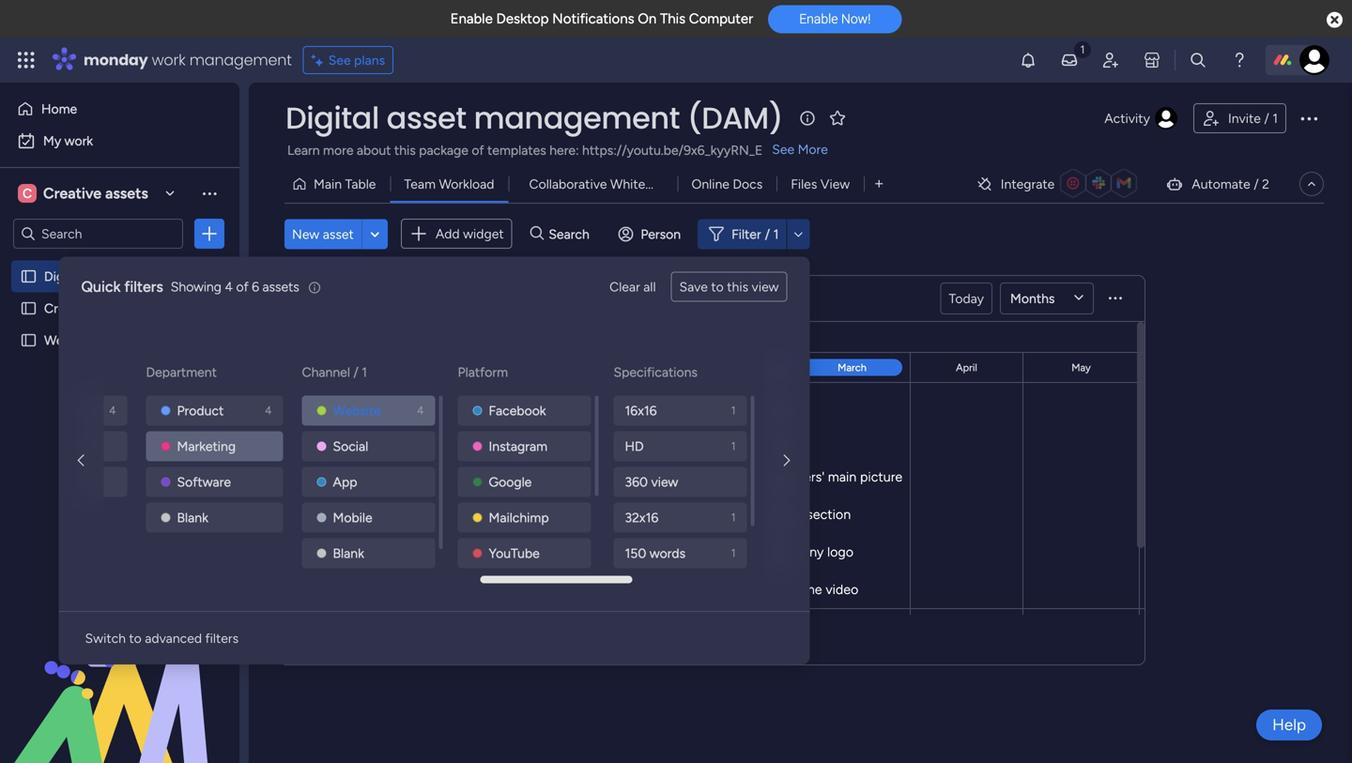 Task type: vqa. For each thing, say whether or not it's contained in the screenshot.
to inside the Button
yes



Task type: locate. For each thing, give the bounding box(es) containing it.
of
[[472, 142, 484, 158], [236, 279, 249, 295]]

workload down angle down icon
[[312, 287, 394, 311]]

account group
[[0, 396, 131, 497]]

view
[[752, 279, 779, 295], [652, 474, 679, 490]]

public board image up public board icon in the top of the page
[[20, 268, 38, 286]]

see
[[329, 52, 351, 68], [773, 141, 795, 157]]

digital asset management (dam) inside list box
[[44, 269, 238, 285]]

view inside the 'specifications' 'group'
[[652, 474, 679, 490]]

notifications image
[[1019, 51, 1038, 70]]

invite members image
[[1102, 51, 1121, 70]]

monday
[[84, 49, 148, 70]]

1 vertical spatial assets
[[263, 279, 300, 295]]

march
[[838, 362, 867, 374]]

view down filter / 1
[[752, 279, 779, 295]]

main table button
[[285, 169, 390, 199]]

enable left desktop
[[451, 10, 493, 27]]

1 public board image from the top
[[20, 268, 38, 286]]

0 vertical spatial view
[[752, 279, 779, 295]]

1 vertical spatial management
[[474, 97, 680, 139]]

asset up creative requests on the top of the page
[[85, 269, 116, 285]]

online
[[692, 176, 730, 192]]

desktop
[[497, 10, 549, 27]]

management
[[190, 49, 292, 70], [474, 97, 680, 139], [119, 269, 197, 285]]

options image
[[200, 225, 219, 243]]

blank inside channel / 1 group
[[333, 546, 364, 562]]

1 vertical spatial blank
[[333, 546, 364, 562]]

texas gym
[[1, 439, 63, 455]]

/ right invite in the top of the page
[[1265, 110, 1270, 126]]

templates
[[488, 142, 547, 158]]

yay bicycles
[[1, 474, 73, 490]]

/ right filter
[[765, 226, 771, 242]]

integrate
[[1001, 176, 1055, 192]]

/ for channel
[[354, 365, 359, 381]]

assets right 6
[[263, 279, 300, 295]]

0 horizontal spatial assets
[[105, 185, 148, 202]]

quick
[[81, 278, 121, 296]]

0 horizontal spatial blank
[[177, 510, 208, 526]]

4 for account group
[[109, 404, 116, 418]]

filters right advanced
[[205, 631, 239, 647]]

invite
[[1229, 110, 1262, 126]]

my work
[[43, 133, 93, 149]]

redesign
[[162, 333, 212, 349]]

1 vertical spatial website
[[333, 403, 381, 419]]

public board image down public board icon in the top of the page
[[20, 332, 38, 350]]

here:
[[550, 142, 579, 158]]

blank down mobile
[[333, 546, 364, 562]]

0 vertical spatial creative
[[43, 185, 102, 202]]

switch
[[85, 631, 126, 647]]

/ inside quick filters dialog
[[354, 365, 359, 381]]

home link
[[11, 94, 228, 124]]

0 horizontal spatial of
[[236, 279, 249, 295]]

website inside channel / 1 group
[[333, 403, 381, 419]]

clear all
[[610, 279, 656, 295]]

2 enable from the left
[[800, 11, 839, 27]]

assets inside quick filters showing 4 of 6 assets
[[263, 279, 300, 295]]

work right my
[[65, 133, 93, 149]]

work for monday
[[152, 49, 186, 70]]

4 inside quick filters showing 4 of 6 assets
[[225, 279, 233, 295]]

0 horizontal spatial website
[[44, 333, 92, 349]]

creative right c
[[43, 185, 102, 202]]

1 horizontal spatial asset
[[323, 226, 354, 242]]

1 inside button
[[1273, 110, 1279, 126]]

asset up package
[[387, 97, 467, 139]]

digital asset management (dam) up requests
[[44, 269, 238, 285]]

1 horizontal spatial view
[[752, 279, 779, 295]]

enable for enable desktop notifications on this computer
[[451, 10, 493, 27]]

website down creative requests on the top of the page
[[44, 333, 92, 349]]

2 horizontal spatial asset
[[387, 97, 467, 139]]

1 vertical spatial asset
[[323, 226, 354, 242]]

of right package
[[472, 142, 484, 158]]

/ left 2
[[1255, 176, 1260, 192]]

0 horizontal spatial workload
[[312, 287, 394, 311]]

1 horizontal spatial enable
[[800, 11, 839, 27]]

google
[[489, 474, 532, 490]]

1 vertical spatial (dam)
[[200, 269, 238, 285]]

to for save
[[712, 279, 724, 295]]

1 horizontal spatial see
[[773, 141, 795, 157]]

website for website
[[333, 403, 381, 419]]

product
[[177, 403, 224, 419]]

1 horizontal spatial of
[[472, 142, 484, 158]]

monday marketplace image
[[1143, 51, 1162, 70]]

enable now!
[[800, 11, 871, 27]]

blank down software
[[177, 510, 208, 526]]

/
[[1265, 110, 1270, 126], [1255, 176, 1260, 192], [765, 226, 771, 242], [354, 365, 359, 381]]

table
[[345, 176, 376, 192]]

filters up requests
[[124, 278, 163, 296]]

creative inside list box
[[44, 301, 94, 317]]

4 for department group
[[265, 404, 272, 418]]

0 vertical spatial to
[[712, 279, 724, 295]]

workspace options image
[[200, 184, 219, 203]]

1 vertical spatial filters
[[205, 631, 239, 647]]

facebook
[[489, 403, 546, 419]]

0 horizontal spatial work
[[65, 133, 93, 149]]

website inside list box
[[44, 333, 92, 349]]

2
[[1263, 176, 1270, 192]]

1 vertical spatial creative
[[44, 301, 94, 317]]

workload inside button
[[439, 176, 495, 192]]

to right the switch
[[129, 631, 142, 647]]

texas
[[1, 439, 34, 455]]

0 horizontal spatial view
[[652, 474, 679, 490]]

dapulse close image
[[1328, 11, 1344, 30]]

computer
[[689, 10, 754, 27]]

work inside my work option
[[65, 133, 93, 149]]

0 vertical spatial assets
[[105, 185, 148, 202]]

all
[[644, 279, 656, 295]]

1 vertical spatial of
[[236, 279, 249, 295]]

to inside button
[[129, 631, 142, 647]]

(dam) up online docs button
[[688, 97, 784, 139]]

c
[[22, 186, 32, 202]]

clear
[[610, 279, 641, 295]]

team
[[404, 176, 436, 192]]

today button
[[941, 283, 993, 315]]

help image
[[1231, 51, 1250, 70]]

more
[[323, 142, 354, 158]]

collaborative whiteboard
[[529, 176, 680, 192]]

1 enable from the left
[[451, 10, 493, 27]]

4
[[225, 279, 233, 295], [109, 404, 116, 418], [265, 404, 272, 418], [417, 404, 424, 418], [780, 440, 787, 454]]

my
[[43, 133, 61, 149]]

1 horizontal spatial filters
[[205, 631, 239, 647]]

4 inside account group
[[109, 404, 116, 418]]

this right about
[[395, 142, 416, 158]]

2 vertical spatial asset
[[85, 269, 116, 285]]

0 horizontal spatial filters
[[124, 278, 163, 296]]

/ for automate
[[1255, 176, 1260, 192]]

v2 search image
[[531, 224, 544, 245]]

to right save
[[712, 279, 724, 295]]

0 vertical spatial workload
[[439, 176, 495, 192]]

360 view
[[625, 474, 679, 490]]

0 vertical spatial this
[[395, 142, 416, 158]]

website up social
[[333, 403, 381, 419]]

1 horizontal spatial digital
[[286, 97, 379, 139]]

workload down package
[[439, 176, 495, 192]]

0 vertical spatial of
[[472, 142, 484, 158]]

0 horizontal spatial this
[[395, 142, 416, 158]]

department
[[146, 365, 217, 381]]

creative down quick on the top left of the page
[[44, 301, 94, 317]]

person
[[641, 226, 681, 242]]

1 horizontal spatial to
[[712, 279, 724, 295]]

activity
[[1105, 110, 1151, 126]]

1 horizontal spatial website
[[333, 403, 381, 419]]

to inside button
[[712, 279, 724, 295]]

asset inside button
[[323, 226, 354, 242]]

1 vertical spatial work
[[65, 133, 93, 149]]

asset right 'new'
[[323, 226, 354, 242]]

1 vertical spatial public board image
[[20, 332, 38, 350]]

enable inside enable now! button
[[800, 11, 839, 27]]

1 horizontal spatial digital asset management (dam)
[[286, 97, 784, 139]]

october
[[262, 362, 301, 374]]

digital inside list box
[[44, 269, 82, 285]]

see left more at the top
[[773, 141, 795, 157]]

1 vertical spatial view
[[652, 474, 679, 490]]

public board image
[[20, 268, 38, 286], [20, 332, 38, 350]]

0 vertical spatial website
[[44, 333, 92, 349]]

option
[[0, 260, 240, 264]]

digital asset management (dam) up templates
[[286, 97, 784, 139]]

0 vertical spatial filters
[[124, 278, 163, 296]]

may
[[1072, 362, 1092, 374]]

1 vertical spatial see
[[773, 141, 795, 157]]

add view image
[[876, 177, 883, 191]]

april
[[957, 362, 978, 374]]

public board image for digital asset management (dam)
[[20, 268, 38, 286]]

0 horizontal spatial to
[[129, 631, 142, 647]]

0 horizontal spatial asset
[[85, 269, 116, 285]]

1 horizontal spatial blank
[[333, 546, 364, 562]]

enable left now!
[[800, 11, 839, 27]]

package
[[419, 142, 469, 158]]

2 public board image from the top
[[20, 332, 38, 350]]

0 vertical spatial see
[[329, 52, 351, 68]]

0 vertical spatial digital
[[286, 97, 379, 139]]

asset
[[387, 97, 467, 139], [323, 226, 354, 242], [85, 269, 116, 285]]

enable
[[451, 10, 493, 27], [800, 11, 839, 27]]

1 image
[[1075, 39, 1092, 60]]

Workload field
[[307, 287, 399, 311]]

view
[[821, 176, 850, 192]]

workspace selection element
[[18, 182, 151, 205]]

digital up creative requests on the top of the page
[[44, 269, 82, 285]]

enable desktop notifications on this computer
[[451, 10, 754, 27]]

team workload button
[[390, 169, 509, 199]]

1 vertical spatial to
[[129, 631, 142, 647]]

1
[[1273, 110, 1279, 126], [774, 226, 779, 242], [362, 365, 367, 381], [732, 404, 736, 418], [732, 440, 736, 453], [732, 511, 736, 525], [732, 547, 736, 560]]

work right monday
[[152, 49, 186, 70]]

files view button
[[777, 169, 865, 199]]

0 vertical spatial work
[[152, 49, 186, 70]]

1 horizontal spatial work
[[152, 49, 186, 70]]

1 horizontal spatial assets
[[263, 279, 300, 295]]

0 horizontal spatial enable
[[451, 10, 493, 27]]

filters inside button
[[205, 631, 239, 647]]

360
[[625, 474, 648, 490]]

1 horizontal spatial this
[[727, 279, 749, 295]]

4 for channel / 1 group
[[417, 404, 424, 418]]

asset inside list box
[[85, 269, 116, 285]]

digital
[[286, 97, 379, 139], [44, 269, 82, 285]]

1 vertical spatial digital
[[44, 269, 82, 285]]

assets
[[105, 185, 148, 202], [263, 279, 300, 295]]

0 vertical spatial public board image
[[20, 268, 38, 286]]

0 horizontal spatial digital asset management (dam)
[[44, 269, 238, 285]]

widget
[[463, 226, 504, 242]]

0 horizontal spatial digital
[[44, 269, 82, 285]]

yay
[[1, 474, 22, 490]]

/ right channel
[[354, 365, 359, 381]]

0 vertical spatial (dam)
[[688, 97, 784, 139]]

1 vertical spatial digital asset management (dam)
[[44, 269, 238, 285]]

0 horizontal spatial see
[[329, 52, 351, 68]]

view right 360
[[652, 474, 679, 490]]

switch to advanced filters button
[[78, 624, 246, 654]]

arrow down image
[[788, 223, 810, 245]]

(dam) left 6
[[200, 269, 238, 285]]

months
[[1011, 291, 1056, 307]]

assets up search in workspace field
[[105, 185, 148, 202]]

this
[[395, 142, 416, 158], [727, 279, 749, 295]]

youtube
[[489, 546, 540, 562]]

1 vertical spatial this
[[727, 279, 749, 295]]

see left plans
[[329, 52, 351, 68]]

1 horizontal spatial workload
[[439, 176, 495, 192]]

0 vertical spatial blank
[[177, 510, 208, 526]]

0 horizontal spatial (dam)
[[200, 269, 238, 285]]

list box
[[0, 257, 240, 610]]

gym
[[37, 439, 63, 455]]

integrate button
[[969, 164, 1151, 204]]

my work link
[[11, 126, 228, 156]]

creative inside "workspace selection" element
[[43, 185, 102, 202]]

digital up more
[[286, 97, 379, 139]]

of left 6
[[236, 279, 249, 295]]

this right save
[[727, 279, 749, 295]]

/ inside invite / 1 button
[[1265, 110, 1270, 126]]

filters
[[124, 278, 163, 296], [205, 631, 239, 647]]

150
[[625, 546, 647, 562]]

1 horizontal spatial (dam)
[[688, 97, 784, 139]]

online docs button
[[678, 169, 777, 199]]

marketing
[[177, 439, 236, 455]]

4 inside channel / 1 group
[[417, 404, 424, 418]]

4 inside department group
[[265, 404, 272, 418]]

1 vertical spatial workload
[[312, 287, 394, 311]]



Task type: describe. For each thing, give the bounding box(es) containing it.
channel / 1
[[302, 365, 367, 381]]

search everything image
[[1189, 51, 1208, 70]]

home
[[41, 101, 77, 117]]

notifications
[[553, 10, 635, 27]]

creative for creative assets
[[43, 185, 102, 202]]

to for switch
[[129, 631, 142, 647]]

home option
[[11, 94, 228, 124]]

https://youtu.be/9x6_kyyrn_e
[[583, 142, 763, 158]]

help button
[[1257, 710, 1323, 741]]

view inside save to this view button
[[752, 279, 779, 295]]

this
[[660, 10, 686, 27]]

ny ice cream
[[1, 403, 80, 419]]

specifications group
[[614, 396, 751, 605]]

creative requests
[[44, 301, 148, 317]]

workspace image
[[18, 183, 37, 204]]

words
[[650, 546, 686, 562]]

new
[[292, 226, 320, 242]]

automate / 2
[[1192, 176, 1270, 192]]

/ for invite
[[1265, 110, 1270, 126]]

32x16
[[625, 510, 659, 526]]

bicycles
[[25, 474, 73, 490]]

today
[[949, 291, 985, 307]]

new asset
[[292, 226, 354, 242]]

creative assets
[[43, 185, 148, 202]]

clear all button
[[602, 272, 664, 302]]

add widget button
[[401, 219, 513, 249]]

16x16
[[625, 403, 657, 419]]

quick filters dialog
[[0, 257, 926, 676]]

collaborative whiteboard button
[[509, 169, 680, 199]]

person button
[[611, 219, 693, 249]]

whiteboard
[[611, 176, 680, 192]]

Search field
[[544, 221, 601, 247]]

workload inside "field"
[[312, 287, 394, 311]]

see inside the learn more about this package of templates here: https://youtu.be/9x6_kyyrn_e see more
[[773, 141, 795, 157]]

update feed image
[[1061, 51, 1080, 70]]

6
[[252, 279, 259, 295]]

save to this view
[[680, 279, 779, 295]]

collapse board header image
[[1305, 177, 1320, 192]]

channel
[[302, 365, 350, 381]]

show board description image
[[797, 109, 819, 128]]

options image
[[1298, 107, 1321, 130]]

monday work management
[[84, 49, 292, 70]]

work for my
[[65, 133, 93, 149]]

of inside quick filters showing 4 of 6 assets
[[236, 279, 249, 295]]

platform
[[458, 365, 508, 381]]

this inside the learn more about this package of templates here: https://youtu.be/9x6_kyyrn_e see more
[[395, 142, 416, 158]]

see more link
[[771, 140, 830, 159]]

assets inside "workspace selection" element
[[105, 185, 148, 202]]

website for website homepage redesign
[[44, 333, 92, 349]]

showing
[[171, 279, 222, 295]]

draft
[[790, 365, 818, 381]]

creative for creative requests
[[44, 301, 94, 317]]

list box containing digital asset management (dam)
[[0, 257, 240, 610]]

department group
[[146, 396, 287, 533]]

lottie animation element
[[0, 574, 240, 764]]

more dots image
[[1110, 292, 1123, 306]]

software
[[177, 474, 231, 490]]

add widget
[[436, 226, 504, 242]]

requests
[[97, 301, 148, 317]]

filter
[[732, 226, 762, 242]]

on
[[638, 10, 657, 27]]

1st
[[770, 365, 786, 381]]

online docs
[[692, 176, 763, 192]]

activity button
[[1098, 103, 1187, 133]]

filter / 1
[[732, 226, 779, 242]]

channel / 1 group
[[302, 396, 439, 569]]

/ for filter
[[765, 226, 771, 242]]

instagram
[[489, 439, 548, 455]]

files view
[[791, 176, 850, 192]]

files
[[791, 176, 818, 192]]

learn more about this package of templates here: https://youtu.be/9x6_kyyrn_e see more
[[288, 141, 829, 158]]

v2 collapse up image
[[295, 351, 312, 363]]

my work option
[[11, 126, 228, 156]]

docs
[[733, 176, 763, 192]]

of inside the learn more about this package of templates here: https://youtu.be/9x6_kyyrn_e see more
[[472, 142, 484, 158]]

1st draft group
[[770, 396, 907, 676]]

now!
[[842, 11, 871, 27]]

plans
[[354, 52, 385, 68]]

enable now! button
[[769, 5, 902, 33]]

specifications
[[614, 365, 698, 381]]

public board image
[[20, 300, 38, 318]]

this inside button
[[727, 279, 749, 295]]

1st draft
[[770, 365, 818, 381]]

john smith image
[[1300, 45, 1330, 75]]

0 vertical spatial asset
[[387, 97, 467, 139]]

december
[[487, 362, 535, 374]]

add to favorites image
[[829, 109, 848, 127]]

team workload
[[404, 176, 495, 192]]

about
[[357, 142, 391, 158]]

invite / 1 button
[[1194, 103, 1287, 133]]

ny
[[1, 403, 20, 419]]

0 vertical spatial digital asset management (dam)
[[286, 97, 784, 139]]

blank inside department group
[[177, 510, 208, 526]]

Digital asset management (DAM) field
[[281, 97, 788, 139]]

Search in workspace field
[[39, 223, 157, 245]]

lottie animation image
[[0, 574, 240, 764]]

platform group
[[458, 396, 595, 676]]

social
[[333, 439, 369, 455]]

more
[[798, 141, 829, 157]]

automate
[[1192, 176, 1251, 192]]

angle down image
[[371, 227, 380, 241]]

advanced
[[145, 631, 202, 647]]

learn
[[288, 142, 320, 158]]

add
[[436, 226, 460, 242]]

homepage
[[96, 333, 158, 349]]

enable for enable now!
[[800, 11, 839, 27]]

public board image for website homepage redesign
[[20, 332, 38, 350]]

save
[[680, 279, 708, 295]]

150 words
[[625, 546, 686, 562]]

january
[[609, 362, 645, 374]]

0 vertical spatial management
[[190, 49, 292, 70]]

see plans button
[[303, 46, 394, 74]]

main table
[[314, 176, 376, 192]]

select product image
[[17, 51, 36, 70]]

see inside button
[[329, 52, 351, 68]]

app
[[333, 474, 358, 490]]

invite / 1
[[1229, 110, 1279, 126]]

2 vertical spatial management
[[119, 269, 197, 285]]



